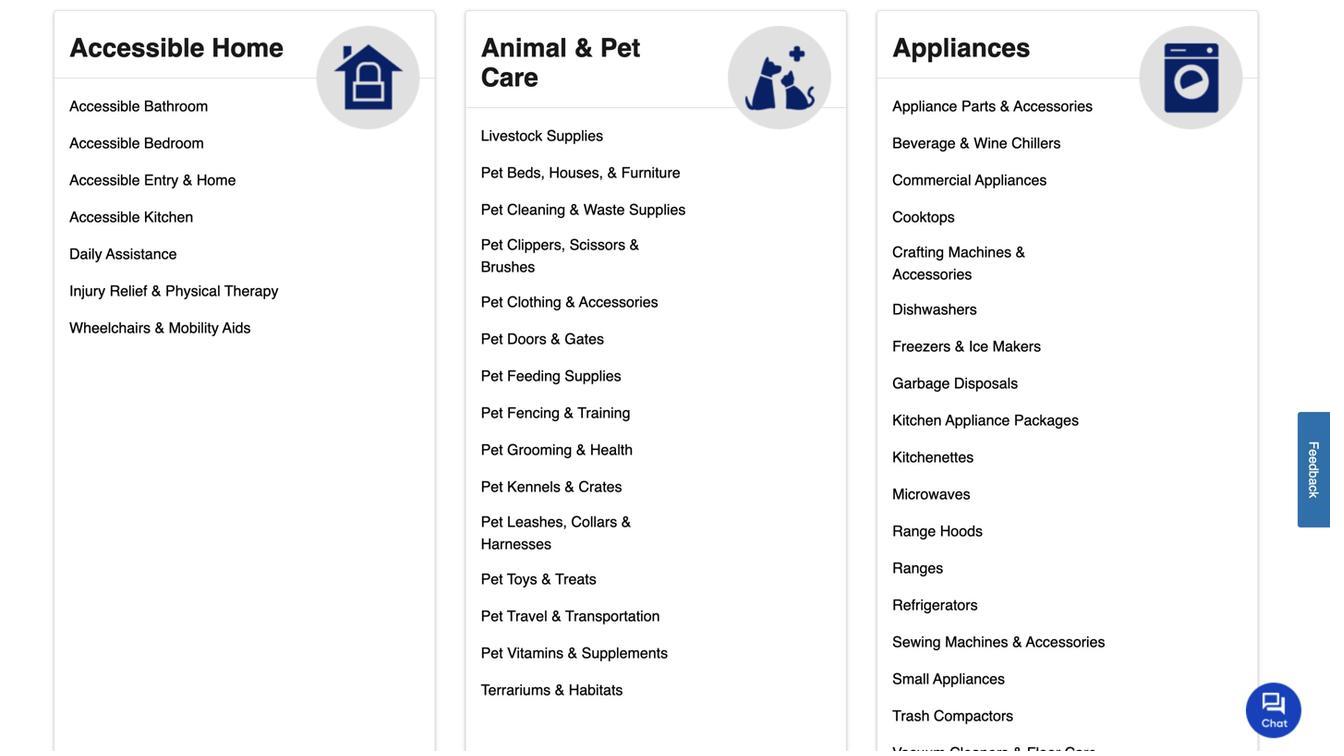 Task type: vqa. For each thing, say whether or not it's contained in the screenshot.
freezers & ice makers
yes



Task type: describe. For each thing, give the bounding box(es) containing it.
d
[[1307, 464, 1322, 471]]

terrariums
[[481, 681, 551, 699]]

pet for pet kennels & crates
[[481, 478, 503, 495]]

makers
[[993, 338, 1042, 355]]

pet feeding supplies link
[[481, 363, 622, 400]]

microwaves
[[893, 486, 971, 503]]

pet cleaning & waste supplies link
[[481, 197, 686, 234]]

kitchenettes
[[893, 449, 974, 466]]

compactors
[[934, 707, 1014, 724]]

pet cleaning & waste supplies
[[481, 201, 686, 218]]

accessible bathroom
[[69, 97, 208, 115]]

pet vitamins & supplements
[[481, 644, 668, 662]]

f
[[1307, 441, 1322, 449]]

& left training
[[564, 404, 574, 421]]

clothing
[[507, 293, 562, 310]]

pet leashes, collars & harnesses
[[481, 513, 631, 553]]

cooktops link
[[893, 204, 955, 241]]

small appliances
[[893, 670, 1005, 687]]

& right houses,
[[608, 164, 617, 181]]

pet for pet fencing & training
[[481, 404, 503, 421]]

daily assistance
[[69, 245, 177, 262]]

accessible kitchen link
[[69, 204, 193, 241]]

small appliances link
[[893, 666, 1005, 703]]

doors
[[507, 330, 547, 347]]

beverage & wine chillers link
[[893, 130, 1061, 167]]

animal & pet care link
[[466, 11, 847, 129]]

appliances for small appliances
[[933, 670, 1005, 687]]

injury relief & physical therapy link
[[69, 278, 279, 315]]

1 vertical spatial kitchen
[[893, 412, 942, 429]]

microwaves link
[[893, 481, 971, 518]]

home inside accessible entry & home link
[[197, 171, 236, 188]]

crafting machines & accessories
[[893, 243, 1026, 283]]

& left ice
[[955, 338, 965, 355]]

fencing
[[507, 404, 560, 421]]

injury
[[69, 282, 105, 299]]

trash
[[893, 707, 930, 724]]

kitchenettes link
[[893, 444, 974, 481]]

& right 'relief'
[[151, 282, 161, 299]]

accessible home link
[[55, 11, 435, 129]]

appliance inside appliance parts & accessories link
[[893, 97, 958, 115]]

freezers & ice makers link
[[893, 334, 1042, 370]]

b
[[1307, 471, 1322, 478]]

disposals
[[954, 375, 1019, 392]]

bathroom
[[144, 97, 208, 115]]

freezers & ice makers
[[893, 338, 1042, 355]]

pet leashes, collars & harnesses link
[[481, 511, 695, 566]]

assistance
[[106, 245, 177, 262]]

waste
[[584, 201, 625, 218]]

& left waste on the top of the page
[[570, 201, 580, 218]]

& right travel
[[552, 608, 562, 625]]

pet for pet vitamins & supplements
[[481, 644, 503, 662]]

& inside 'link'
[[576, 441, 586, 458]]

& left crates
[[565, 478, 575, 495]]

0 vertical spatial supplies
[[547, 127, 604, 144]]

pet for pet feeding supplies
[[481, 367, 503, 384]]

care
[[481, 63, 539, 92]]

crates
[[579, 478, 622, 495]]

appliances for commercial appliances
[[975, 171, 1047, 188]]

pet beds, houses, & furniture
[[481, 164, 681, 181]]

accessible home image
[[317, 26, 420, 129]]

houses,
[[549, 164, 604, 181]]

f e e d b a c k
[[1307, 441, 1322, 498]]

entry
[[144, 171, 179, 188]]

pet for pet beds, houses, & furniture
[[481, 164, 503, 181]]

accessible for accessible entry & home
[[69, 171, 140, 188]]

sewing machines & accessories link
[[893, 629, 1106, 666]]

transportation
[[566, 608, 660, 625]]

pet travel & transportation link
[[481, 603, 660, 640]]

pet doors & gates
[[481, 330, 604, 347]]

machines for crafting
[[949, 243, 1012, 261]]

& inside animal & pet care
[[575, 33, 593, 63]]

sewing machines & accessories
[[893, 633, 1106, 650]]

beverage & wine chillers
[[893, 134, 1061, 151]]

& inside crafting machines & accessories
[[1016, 243, 1026, 261]]

1 vertical spatial supplies
[[629, 201, 686, 218]]

pet travel & transportation
[[481, 608, 660, 625]]

livestock supplies link
[[481, 123, 604, 160]]

& up compactors
[[1013, 633, 1023, 650]]

appliance parts & accessories
[[893, 97, 1093, 115]]

trash compactors link
[[893, 703, 1014, 740]]

livestock supplies
[[481, 127, 604, 144]]

pet fencing & training link
[[481, 400, 631, 437]]

health
[[590, 441, 633, 458]]

1 e from the top
[[1307, 449, 1322, 456]]

commercial appliances
[[893, 171, 1047, 188]]

machines for sewing
[[945, 633, 1009, 650]]

feeding
[[507, 367, 561, 384]]

accessible for accessible bedroom
[[69, 134, 140, 151]]

& right clothing
[[566, 293, 576, 310]]

commercial
[[893, 171, 972, 188]]

accessible home
[[69, 33, 284, 63]]

accessible for accessible kitchen
[[69, 208, 140, 225]]

pet toys & treats link
[[481, 566, 597, 603]]

commercial appliances link
[[893, 167, 1047, 204]]

vitamins
[[507, 644, 564, 662]]

terrariums & habitats
[[481, 681, 623, 699]]

accessible for accessible bathroom
[[69, 97, 140, 115]]

wine
[[974, 134, 1008, 151]]

k
[[1307, 492, 1322, 498]]

pet feeding supplies
[[481, 367, 622, 384]]

daily assistance link
[[69, 241, 177, 278]]

& right parts
[[1000, 97, 1010, 115]]

kitchen appliance packages link
[[893, 407, 1079, 444]]



Task type: locate. For each thing, give the bounding box(es) containing it.
home inside accessible home link
[[212, 33, 284, 63]]

appliance up the beverage
[[893, 97, 958, 115]]

2 e from the top
[[1307, 456, 1322, 464]]

animal & pet care image
[[728, 26, 832, 129]]

clippers,
[[507, 236, 566, 253]]

garbage disposals
[[893, 375, 1019, 392]]

0 vertical spatial home
[[212, 33, 284, 63]]

&
[[575, 33, 593, 63], [1000, 97, 1010, 115], [960, 134, 970, 151], [608, 164, 617, 181], [183, 171, 193, 188], [570, 201, 580, 218], [630, 236, 640, 253], [1016, 243, 1026, 261], [151, 282, 161, 299], [566, 293, 576, 310], [155, 319, 165, 336], [551, 330, 561, 347], [955, 338, 965, 355], [564, 404, 574, 421], [576, 441, 586, 458], [565, 478, 575, 495], [622, 513, 631, 530], [542, 571, 551, 588], [552, 608, 562, 625], [1013, 633, 1023, 650], [568, 644, 578, 662], [555, 681, 565, 699]]

pet for pet leashes, collars & harnesses
[[481, 513, 503, 530]]

0 vertical spatial machines
[[949, 243, 1012, 261]]

supplies down gates
[[565, 367, 622, 384]]

range hoods link
[[893, 518, 983, 555]]

pet for pet clippers, scissors & brushes
[[481, 236, 503, 253]]

kitchen down the garbage
[[893, 412, 942, 429]]

crafting machines & accessories link
[[893, 241, 1107, 297]]

pet inside 'pet clippers, scissors & brushes'
[[481, 236, 503, 253]]

accessible down accessible bathroom link
[[69, 134, 140, 151]]

pet clothing & accessories
[[481, 293, 659, 310]]

accessible up the accessible bedroom
[[69, 97, 140, 115]]

livestock
[[481, 127, 543, 144]]

1 accessible from the top
[[69, 33, 205, 63]]

machines up the 'small appliances'
[[945, 633, 1009, 650]]

pet for pet grooming & health
[[481, 441, 503, 458]]

pet clippers, scissors & brushes
[[481, 236, 640, 275]]

appliances down wine
[[975, 171, 1047, 188]]

appliances up compactors
[[933, 670, 1005, 687]]

wheelchairs
[[69, 319, 151, 336]]

pet fencing & training
[[481, 404, 631, 421]]

appliances image
[[1140, 26, 1244, 129]]

accessories
[[1014, 97, 1093, 115], [893, 266, 973, 283], [579, 293, 659, 310], [1026, 633, 1106, 650]]

appliance parts & accessories link
[[893, 93, 1093, 130]]

accessories for sewing machines & accessories
[[1026, 633, 1106, 650]]

accessible bedroom
[[69, 134, 204, 151]]

kitchen inside "link"
[[144, 208, 193, 225]]

& inside pet leashes, collars & harnesses
[[622, 513, 631, 530]]

pet kennels & crates link
[[481, 474, 622, 511]]

2 vertical spatial supplies
[[565, 367, 622, 384]]

grooming
[[507, 441, 572, 458]]

c
[[1307, 485, 1322, 492]]

supplements
[[582, 644, 668, 662]]

appliance down disposals
[[946, 412, 1010, 429]]

range hoods
[[893, 523, 983, 540]]

accessible for accessible home
[[69, 33, 205, 63]]

animal & pet care
[[481, 33, 641, 92]]

treats
[[555, 571, 597, 588]]

therapy
[[224, 282, 279, 299]]

kennels
[[507, 478, 561, 495]]

kitchen appliance packages
[[893, 412, 1079, 429]]

& down pet travel & transportation link on the bottom left
[[568, 644, 578, 662]]

pet beds, houses, & furniture link
[[481, 160, 681, 197]]

ranges
[[893, 559, 944, 577]]

pet inside 'link'
[[481, 441, 503, 458]]

0 vertical spatial appliances
[[893, 33, 1031, 63]]

pet for pet clothing & accessories
[[481, 293, 503, 310]]

accessories for crafting machines & accessories
[[893, 266, 973, 283]]

animal
[[481, 33, 567, 63]]

leashes,
[[507, 513, 567, 530]]

0 vertical spatial kitchen
[[144, 208, 193, 225]]

freezers
[[893, 338, 951, 355]]

brushes
[[481, 258, 535, 275]]

4 accessible from the top
[[69, 171, 140, 188]]

hoods
[[940, 523, 983, 540]]

appliances up parts
[[893, 33, 1031, 63]]

pet doors & gates link
[[481, 326, 604, 363]]

packages
[[1014, 412, 1079, 429]]

3 accessible from the top
[[69, 134, 140, 151]]

accessible up accessible bathroom
[[69, 33, 205, 63]]

2 vertical spatial appliances
[[933, 670, 1005, 687]]

& right doors
[[551, 330, 561, 347]]

accessible entry & home
[[69, 171, 236, 188]]

accessible up daily assistance at the left of the page
[[69, 208, 140, 225]]

& down commercial appliances link
[[1016, 243, 1026, 261]]

scissors
[[570, 236, 626, 253]]

5 accessible from the top
[[69, 208, 140, 225]]

pet for pet doors & gates
[[481, 330, 503, 347]]

small
[[893, 670, 930, 687]]

& down pet vitamins & supplements link
[[555, 681, 565, 699]]

appliances link
[[878, 11, 1258, 129]]

1 horizontal spatial kitchen
[[893, 412, 942, 429]]

a
[[1307, 478, 1322, 485]]

kitchen down accessible entry & home link at the top left
[[144, 208, 193, 225]]

& left mobility
[[155, 319, 165, 336]]

accessories inside crafting machines & accessories
[[893, 266, 973, 283]]

0 vertical spatial appliance
[[893, 97, 958, 115]]

pet grooming & health
[[481, 441, 633, 458]]

& right animal
[[575, 33, 593, 63]]

pet for pet cleaning & waste supplies
[[481, 201, 503, 218]]

furniture
[[622, 164, 681, 181]]

& left wine
[[960, 134, 970, 151]]

accessories for pet clothing & accessories
[[579, 293, 659, 310]]

supplies down furniture
[[629, 201, 686, 218]]

beds,
[[507, 164, 545, 181]]

1 vertical spatial machines
[[945, 633, 1009, 650]]

pet inside pet leashes, collars & harnesses
[[481, 513, 503, 530]]

& right entry
[[183, 171, 193, 188]]

refrigerators
[[893, 596, 978, 614]]

pet clippers, scissors & brushes link
[[481, 234, 695, 289]]

e up the d
[[1307, 449, 1322, 456]]

pet vitamins & supplements link
[[481, 640, 668, 677]]

pet kennels & crates
[[481, 478, 622, 495]]

range
[[893, 523, 936, 540]]

1 vertical spatial appliance
[[946, 412, 1010, 429]]

supplies up houses,
[[547, 127, 604, 144]]

wheelchairs & mobility aids link
[[69, 315, 251, 352]]

aids
[[223, 319, 251, 336]]

& right 'toys'
[[542, 571, 551, 588]]

beverage
[[893, 134, 956, 151]]

0 horizontal spatial kitchen
[[144, 208, 193, 225]]

dishwashers
[[893, 301, 977, 318]]

chat invite button image
[[1247, 682, 1303, 738]]

machines inside crafting machines & accessories
[[949, 243, 1012, 261]]

bedroom
[[144, 134, 204, 151]]

e up b
[[1307, 456, 1322, 464]]

garbage disposals link
[[893, 370, 1019, 407]]

relief
[[110, 282, 147, 299]]

accessible inside "link"
[[69, 208, 140, 225]]

appliance
[[893, 97, 958, 115], [946, 412, 1010, 429]]

accessible bedroom link
[[69, 130, 204, 167]]

wheelchairs & mobility aids
[[69, 319, 251, 336]]

harnesses
[[481, 535, 552, 553]]

parts
[[962, 97, 996, 115]]

collars
[[571, 513, 617, 530]]

& right collars
[[622, 513, 631, 530]]

pet for pet toys & treats
[[481, 571, 503, 588]]

2 accessible from the top
[[69, 97, 140, 115]]

accessories for appliance parts & accessories
[[1014, 97, 1093, 115]]

accessible
[[69, 33, 205, 63], [69, 97, 140, 115], [69, 134, 140, 151], [69, 171, 140, 188], [69, 208, 140, 225]]

pet for pet travel & transportation
[[481, 608, 503, 625]]

& left 'health' at the bottom left of the page
[[576, 441, 586, 458]]

& right scissors
[[630, 236, 640, 253]]

& inside 'pet clippers, scissors & brushes'
[[630, 236, 640, 253]]

garbage
[[893, 375, 950, 392]]

physical
[[165, 282, 221, 299]]

chillers
[[1012, 134, 1061, 151]]

habitats
[[569, 681, 623, 699]]

1 vertical spatial appliances
[[975, 171, 1047, 188]]

1 vertical spatial home
[[197, 171, 236, 188]]

pet inside animal & pet care
[[600, 33, 641, 63]]

pet
[[600, 33, 641, 63], [481, 164, 503, 181], [481, 201, 503, 218], [481, 236, 503, 253], [481, 293, 503, 310], [481, 330, 503, 347], [481, 367, 503, 384], [481, 404, 503, 421], [481, 441, 503, 458], [481, 478, 503, 495], [481, 513, 503, 530], [481, 571, 503, 588], [481, 608, 503, 625], [481, 644, 503, 662]]

machines right crafting
[[949, 243, 1012, 261]]

appliance inside kitchen appliance packages link
[[946, 412, 1010, 429]]

accessible down "accessible bedroom" link
[[69, 171, 140, 188]]



